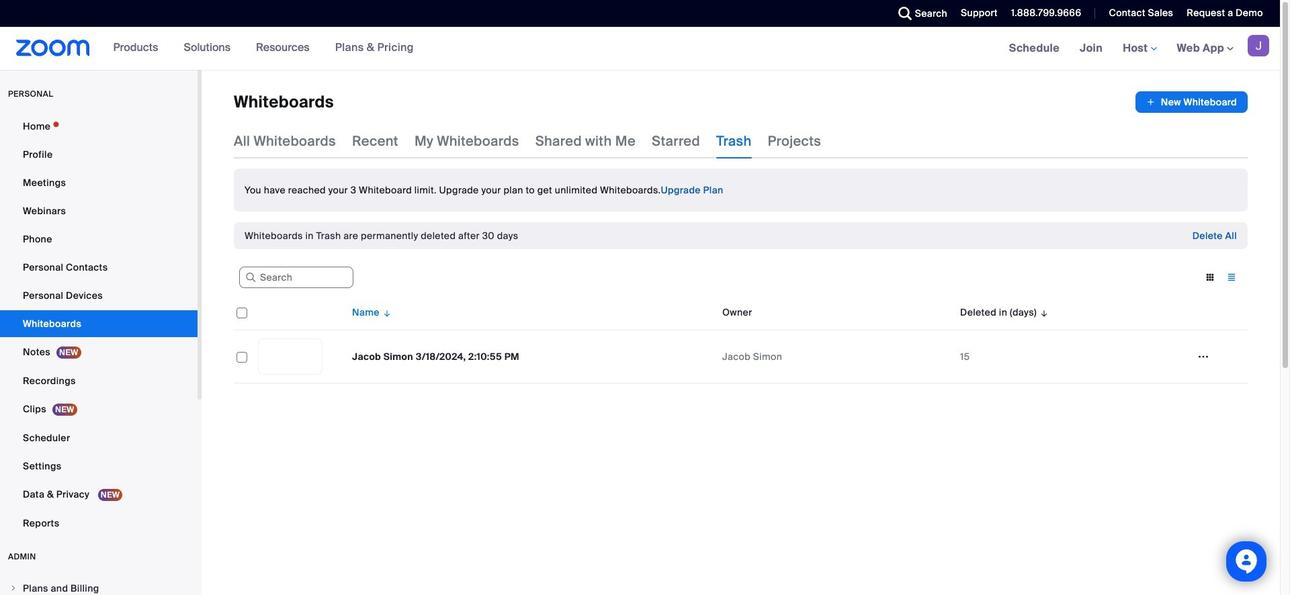 Task type: vqa. For each thing, say whether or not it's contained in the screenshot.
Open chat IMAGE
no



Task type: locate. For each thing, give the bounding box(es) containing it.
list mode, selected image
[[1221, 272, 1243, 284]]

add image
[[1147, 95, 1156, 109]]

menu item
[[0, 576, 198, 596]]

banner
[[0, 27, 1280, 71]]

0 vertical spatial application
[[1136, 91, 1248, 113]]

thumbnail of jacob simon 3/18/2024, 2:10:55 pm image
[[259, 339, 322, 374]]

application
[[1136, 91, 1248, 113], [234, 295, 1258, 394]]

alert
[[245, 229, 519, 243]]



Task type: describe. For each thing, give the bounding box(es) containing it.
personal menu menu
[[0, 113, 198, 538]]

profile picture image
[[1248, 35, 1270, 56]]

product information navigation
[[103, 27, 424, 70]]

jacob simon 3/18/2024, 2:10:55 pm element
[[352, 351, 520, 363]]

tabs of all whiteboard page tab list
[[234, 124, 822, 159]]

arrow down image
[[1037, 304, 1049, 321]]

grid mode, not selected image
[[1200, 272, 1221, 284]]

Search text field
[[239, 267, 354, 289]]

zoom logo image
[[16, 40, 90, 56]]

right image
[[9, 585, 17, 593]]

more options for jacob simon 3/18/2024, 2:10:55 pm image
[[1193, 351, 1215, 363]]

arrow down image
[[380, 304, 392, 321]]

meetings navigation
[[999, 27, 1280, 71]]

1 vertical spatial application
[[234, 295, 1258, 394]]



